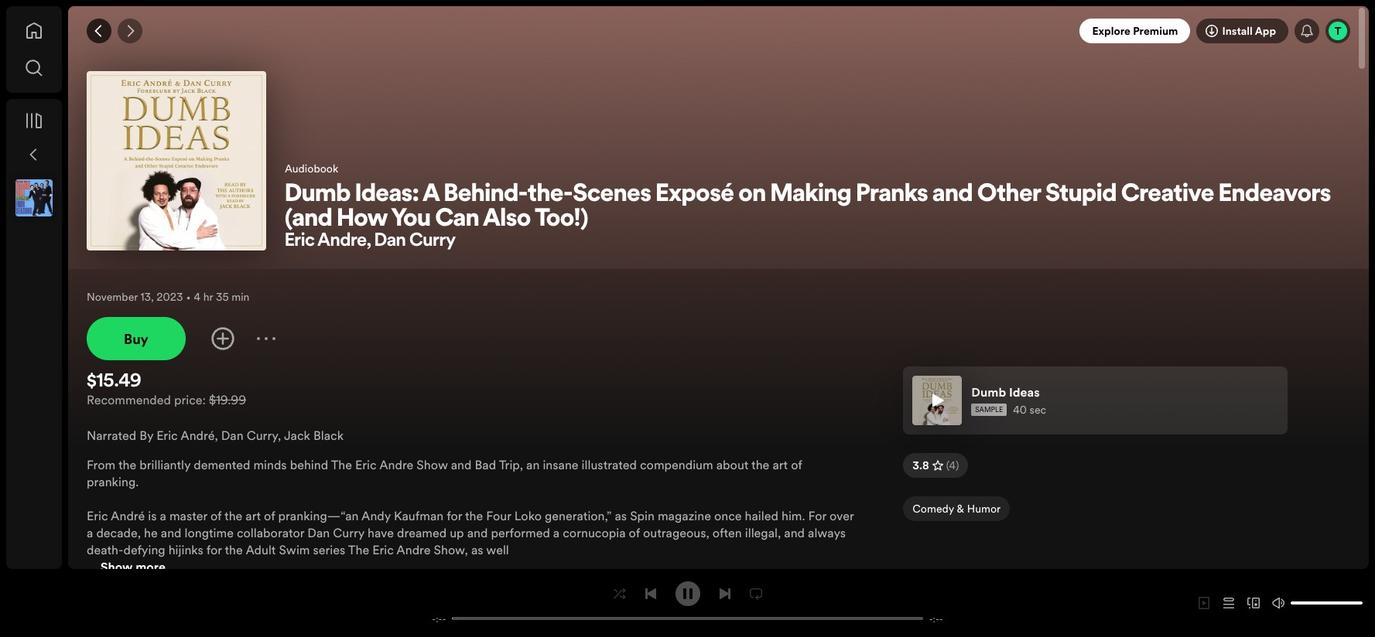 Task type: vqa. For each thing, say whether or not it's contained in the screenshot.
Podcasts option
no



Task type: describe. For each thing, give the bounding box(es) containing it.
eric left andré
[[87, 508, 108, 525]]

show,
[[434, 542, 468, 559]]

you
[[391, 207, 431, 232]]

dan inside audiobook dumb ideas: a behind-the-scenes exposé on making pranks and other stupid creative endeavors (and how you can also too!) eric andre, dan curry
[[374, 232, 406, 251]]

behind
[[290, 457, 328, 474]]

comedy
[[913, 502, 954, 517]]

1 vertical spatial for
[[206, 542, 222, 559]]

pranking.
[[87, 474, 139, 491]]

1 horizontal spatial as
[[615, 508, 627, 525]]

1 - from the left
[[432, 613, 436, 626]]

narrated
[[87, 427, 136, 444]]

13,
[[141, 289, 154, 305]]

(
[[946, 458, 949, 474]]

1 horizontal spatial a
[[160, 508, 166, 525]]

over
[[830, 508, 854, 525]]

collaborator
[[237, 525, 304, 542]]

sec
[[1030, 402, 1047, 418]]

once
[[714, 508, 742, 525]]

0 horizontal spatial show
[[100, 559, 133, 576]]

him.
[[782, 508, 805, 525]]

0 horizontal spatial a
[[87, 525, 93, 542]]

bad
[[475, 457, 496, 474]]

more
[[136, 559, 166, 576]]

is
[[148, 508, 157, 525]]

main element
[[6, 6, 62, 570]]

illustrated
[[582, 457, 637, 474]]

)
[[956, 458, 959, 474]]

often
[[713, 525, 742, 542]]

humor
[[967, 502, 1001, 517]]

always
[[808, 525, 846, 542]]

a
[[423, 183, 439, 207]]

black
[[313, 427, 344, 444]]

other
[[978, 183, 1041, 207]]

audiobook dumb ideas: a behind-the-scenes exposé on making pranks and other stupid creative endeavors (and how you can also too!) eric andre, dan curry
[[285, 161, 1331, 251]]

four
[[486, 508, 511, 525]]

compendium
[[640, 457, 713, 474]]

andre,
[[318, 232, 371, 251]]

the left the adult
[[225, 542, 243, 559]]

4 hr 35 min
[[194, 289, 250, 305]]

jack
[[284, 427, 310, 444]]

spin
[[630, 508, 655, 525]]

endeavors
[[1219, 183, 1331, 207]]

the right up
[[465, 508, 483, 525]]

by
[[139, 427, 153, 444]]

the-
[[528, 183, 573, 207]]

pranking—"an
[[278, 508, 359, 525]]

curry inside audiobook dumb ideas: a behind-the-scenes exposé on making pranks and other stupid creative endeavors (and how you can also too!) eric andre, dan curry
[[409, 232, 456, 251]]

dreamed
[[397, 525, 447, 542]]

recommended
[[87, 392, 171, 409]]

the right master
[[225, 508, 243, 525]]

death-
[[87, 542, 123, 559]]

the right from
[[118, 457, 136, 474]]

performed
[[491, 525, 550, 542]]

comedy & humor
[[913, 502, 1001, 517]]

disable repeat image
[[750, 588, 762, 600]]

dumb ideas: a behind-the-scenes exposé on making pranks and other stupid creative endeavors (and how you can also too!) image
[[87, 71, 266, 251]]

creative
[[1121, 183, 1215, 207]]

hailed
[[745, 508, 779, 525]]

can
[[435, 207, 479, 232]]

2 - from the left
[[442, 613, 446, 626]]

next image
[[719, 588, 731, 600]]

kaufman
[[394, 508, 444, 525]]

dumb inside audiobook dumb ideas: a behind-the-scenes exposé on making pranks and other stupid creative endeavors (and how you can also too!) eric andre, dan curry
[[285, 183, 351, 207]]

also
[[483, 207, 531, 232]]

behind-
[[444, 183, 528, 207]]

adult
[[246, 542, 276, 559]]

… show more
[[87, 559, 166, 576]]

price:
[[174, 392, 206, 409]]

of inside from the brilliantly demented minds behind the eric andre show and bad trip, an insane illustrated compendium about the art of pranking.
[[791, 457, 802, 474]]

on
[[739, 183, 766, 207]]

2023
[[157, 289, 183, 305]]

andré,
[[181, 427, 218, 444]]

narrated by eric andré, dan curry, jack black
[[87, 427, 344, 444]]

pranks
[[856, 183, 928, 207]]

series
[[313, 542, 345, 559]]

buy
[[124, 329, 148, 349]]

ideas
[[1009, 384, 1040, 401]]

of up the adult
[[264, 508, 275, 525]]

4 - from the left
[[939, 613, 943, 626]]

explore premium button
[[1080, 19, 1191, 43]]

from
[[87, 457, 116, 474]]

andré
[[111, 508, 145, 525]]

of right the cornucopia
[[629, 525, 640, 542]]

master
[[169, 508, 207, 525]]

about
[[717, 457, 749, 474]]

go forward image
[[124, 25, 136, 37]]

hr
[[203, 289, 213, 305]]

1 -:-- from the left
[[432, 613, 446, 626]]

1 :- from the left
[[436, 613, 442, 626]]

2 horizontal spatial a
[[553, 525, 560, 542]]

trip,
[[499, 457, 523, 474]]

0 horizontal spatial as
[[471, 542, 483, 559]]



Task type: locate. For each thing, give the bounding box(es) containing it.
go back image
[[93, 25, 105, 37]]

a left decade,
[[87, 525, 93, 542]]

brilliantly
[[139, 457, 191, 474]]

the right series
[[348, 542, 369, 559]]

2 -:-- from the left
[[929, 613, 943, 626]]

app
[[1255, 23, 1276, 39]]

1 horizontal spatial -:--
[[929, 613, 943, 626]]

enable shuffle image
[[613, 588, 626, 600]]

3 - from the left
[[929, 613, 933, 626]]

scenes
[[573, 183, 651, 207]]

3.8
[[913, 458, 929, 474]]

november
[[87, 289, 138, 305]]

november 13, 2023
[[87, 289, 183, 305]]

dumb up sample at the right of page
[[972, 384, 1006, 401]]

for right hijinks at bottom left
[[206, 542, 222, 559]]

a right is
[[160, 508, 166, 525]]

eric up andy
[[355, 457, 377, 474]]

1 vertical spatial 4
[[949, 458, 956, 474]]

making
[[771, 183, 852, 207]]

0 vertical spatial as
[[615, 508, 627, 525]]

loko
[[515, 508, 542, 525]]

dan up demented
[[221, 427, 244, 444]]

0 vertical spatial 4
[[194, 289, 201, 305]]

as
[[615, 508, 627, 525], [471, 542, 483, 559]]

swim
[[279, 542, 310, 559]]

outrageous,
[[643, 525, 710, 542]]

well
[[486, 542, 509, 559]]

dumb ideas image
[[913, 376, 962, 426]]

0 vertical spatial for
[[447, 508, 462, 525]]

show
[[417, 457, 448, 474], [100, 559, 133, 576]]

1 vertical spatial curry
[[333, 525, 365, 542]]

search image
[[25, 59, 43, 77]]

previous image
[[644, 588, 657, 600]]

eric
[[285, 232, 315, 251], [156, 427, 178, 444], [355, 457, 377, 474], [87, 508, 108, 525], [372, 542, 394, 559]]

dan right andre,
[[374, 232, 406, 251]]

premium
[[1133, 23, 1178, 39]]

eric down andy
[[372, 542, 394, 559]]

1 horizontal spatial art
[[773, 457, 788, 474]]

1 vertical spatial dan
[[221, 427, 244, 444]]

show right '…'
[[100, 559, 133, 576]]

for
[[447, 508, 462, 525], [206, 542, 222, 559]]

1 vertical spatial dumb
[[972, 384, 1006, 401]]

0 horizontal spatial art
[[246, 508, 261, 525]]

art right about
[[773, 457, 788, 474]]

too!)
[[535, 207, 589, 232]]

eric left andre,
[[285, 232, 315, 251]]

sample
[[976, 406, 1003, 415]]

ideas:
[[355, 183, 419, 207]]

and inside audiobook dumb ideas: a behind-the-scenes exposé on making pranks and other stupid creative endeavors (and how you can also too!) eric andre, dan curry
[[933, 183, 973, 207]]

$15.49 recommended price: $19.99
[[87, 373, 246, 409]]

and inside from the brilliantly demented minds behind the eric andre show and bad trip, an insane illustrated compendium about the art of pranking.
[[451, 457, 472, 474]]

1 vertical spatial art
[[246, 508, 261, 525]]

andy
[[361, 508, 391, 525]]

$19.99
[[209, 392, 246, 409]]

eric andré is a master of the art of pranking—"an andy kaufman for the four loko generation," as spin magazine once hailed him. for over a decade, he and longtime collaborator dan curry have dreamed up and performed a cornucopia of outrageous, often illegal, and always death-defying hijinks for the adult swim series the eric andre show, as well
[[87, 508, 854, 559]]

cornucopia
[[563, 525, 626, 542]]

for up show,
[[447, 508, 462, 525]]

1 vertical spatial the
[[348, 542, 369, 559]]

curry down 'a'
[[409, 232, 456, 251]]

-:--
[[432, 613, 446, 626], [929, 613, 943, 626]]

show up kaufman
[[417, 457, 448, 474]]

art inside the eric andré is a master of the art of pranking—"an andy kaufman for the four loko generation," as spin magazine once hailed him. for over a decade, he and longtime collaborator dan curry have dreamed up and performed a cornucopia of outrageous, often illegal, and always death-defying hijinks for the adult swim series the eric andre show, as well
[[246, 508, 261, 525]]

the
[[118, 457, 136, 474], [752, 457, 770, 474], [225, 508, 243, 525], [465, 508, 483, 525], [225, 542, 243, 559]]

dan
[[374, 232, 406, 251], [221, 427, 244, 444], [307, 525, 330, 542]]

0 vertical spatial show
[[417, 457, 448, 474]]

0 horizontal spatial dumb
[[285, 183, 351, 207]]

2 vertical spatial dan
[[307, 525, 330, 542]]

as left well
[[471, 542, 483, 559]]

4
[[194, 289, 201, 305], [949, 458, 956, 474]]

0 horizontal spatial curry
[[333, 525, 365, 542]]

40 sec
[[1013, 402, 1047, 418]]

install app
[[1223, 23, 1276, 39]]

1 horizontal spatial dumb
[[972, 384, 1006, 401]]

andre up andy
[[379, 457, 414, 474]]

demented
[[194, 457, 250, 474]]

40
[[1013, 402, 1027, 418]]

0 horizontal spatial for
[[206, 542, 222, 559]]

0 horizontal spatial 4
[[194, 289, 201, 305]]

1 vertical spatial as
[[471, 542, 483, 559]]

0 horizontal spatial -:--
[[432, 613, 446, 626]]

4 left hr
[[194, 289, 201, 305]]

the down black
[[331, 457, 352, 474]]

2 horizontal spatial dan
[[374, 232, 406, 251]]

2 :- from the left
[[933, 613, 940, 626]]

decade,
[[96, 525, 141, 542]]

group
[[9, 173, 59, 223]]

( 4 )
[[946, 458, 959, 474]]

art up the adult
[[246, 508, 261, 525]]

what's new image
[[1301, 25, 1314, 37]]

and right he
[[161, 525, 182, 542]]

home image
[[25, 22, 43, 40]]

sample element
[[972, 404, 1007, 416]]

connect to a device image
[[1248, 598, 1260, 610]]

0 vertical spatial art
[[773, 457, 788, 474]]

Disable repeat checkbox
[[743, 582, 768, 606]]

1 horizontal spatial :-
[[933, 613, 940, 626]]

and
[[933, 183, 973, 207], [451, 457, 472, 474], [161, 525, 182, 542], [467, 525, 488, 542], [784, 525, 805, 542]]

eric inside audiobook dumb ideas: a behind-the-scenes exposé on making pranks and other stupid creative endeavors (and how you can also too!) eric andre, dan curry
[[285, 232, 315, 251]]

player controls element
[[415, 582, 960, 626]]

curry
[[409, 232, 456, 251], [333, 525, 365, 542]]

1 horizontal spatial 4
[[949, 458, 956, 474]]

exposé
[[656, 183, 734, 207]]

comedy & humor link
[[904, 497, 1010, 528]]

of up him.
[[791, 457, 802, 474]]

1 vertical spatial andre
[[397, 542, 431, 559]]

art
[[773, 457, 788, 474], [246, 508, 261, 525]]

0 horizontal spatial :-
[[436, 613, 442, 626]]

dumb ideas
[[972, 384, 1040, 401]]

the inside from the brilliantly demented minds behind the eric andre show and bad trip, an insane illustrated compendium about the art of pranking.
[[331, 457, 352, 474]]

1 vertical spatial show
[[100, 559, 133, 576]]

dumb down audiobook
[[285, 183, 351, 207]]

pause image
[[682, 588, 694, 600]]

and right up
[[467, 525, 488, 542]]

dan inside the eric andré is a master of the art of pranking—"an andy kaufman for the four loko generation," as spin magazine once hailed him. for over a decade, he and longtime collaborator dan curry have dreamed up and performed a cornucopia of outrageous, often illegal, and always death-defying hijinks for the adult swim series the eric andre show, as well
[[307, 525, 330, 542]]

1 horizontal spatial curry
[[409, 232, 456, 251]]

andre down kaufman
[[397, 542, 431, 559]]

the inside the eric andré is a master of the art of pranking—"an andy kaufman for the four loko generation," as spin magazine once hailed him. for over a decade, he and longtime collaborator dan curry have dreamed up and performed a cornucopia of outrageous, often illegal, and always death-defying hijinks for the adult swim series the eric andre show, as well
[[348, 542, 369, 559]]

eric inside from the brilliantly demented minds behind the eric andre show and bad trip, an insane illustrated compendium about the art of pranking.
[[355, 457, 377, 474]]

install app link
[[1197, 19, 1289, 43]]

andre inside the eric andré is a master of the art of pranking—"an andy kaufman for the four loko generation," as spin magazine once hailed him. for over a decade, he and longtime collaborator dan curry have dreamed up and performed a cornucopia of outrageous, often illegal, and always death-defying hijinks for the adult swim series the eric andre show, as well
[[397, 542, 431, 559]]

&
[[957, 502, 965, 517]]

and left other
[[933, 183, 973, 207]]

as left spin
[[615, 508, 627, 525]]

art inside from the brilliantly demented minds behind the eric andre show and bad trip, an insane illustrated compendium about the art of pranking.
[[773, 457, 788, 474]]

-
[[432, 613, 436, 626], [442, 613, 446, 626], [929, 613, 933, 626], [939, 613, 943, 626]]

defying
[[123, 542, 165, 559]]

1 horizontal spatial dan
[[307, 525, 330, 542]]

illegal,
[[745, 525, 781, 542]]

1 horizontal spatial for
[[447, 508, 462, 525]]

of right master
[[211, 508, 222, 525]]

dumb
[[285, 183, 351, 207], [972, 384, 1006, 401]]

insane
[[543, 457, 579, 474]]

a right the loko
[[553, 525, 560, 542]]

t
[[1335, 23, 1342, 39]]

…
[[87, 559, 97, 576]]

Comedy & Humor checkbox
[[904, 497, 1010, 522]]

andre inside from the brilliantly demented minds behind the eric andre show and bad trip, an insane illustrated compendium about the art of pranking.
[[379, 457, 414, 474]]

0 vertical spatial andre
[[379, 457, 414, 474]]

buy button
[[87, 317, 186, 361]]

generation,"
[[545, 508, 612, 525]]

up
[[450, 525, 464, 542]]

0 vertical spatial curry
[[409, 232, 456, 251]]

dan right collaborator
[[307, 525, 330, 542]]

have
[[368, 525, 394, 542]]

0 horizontal spatial dan
[[221, 427, 244, 444]]

an
[[526, 457, 540, 474]]

curry left have
[[333, 525, 365, 542]]

curry,
[[247, 427, 281, 444]]

and left for
[[784, 525, 805, 542]]

the
[[331, 457, 352, 474], [348, 542, 369, 559]]

min
[[232, 289, 250, 305]]

0 vertical spatial dumb
[[285, 183, 351, 207]]

of
[[791, 457, 802, 474], [211, 508, 222, 525], [264, 508, 275, 525], [629, 525, 640, 542]]

for
[[808, 508, 827, 525]]

audiobook
[[285, 161, 339, 176]]

show inside from the brilliantly demented minds behind the eric andre show and bad trip, an insane illustrated compendium about the art of pranking.
[[417, 457, 448, 474]]

4 right 3.8
[[949, 458, 956, 474]]

1 horizontal spatial show
[[417, 457, 448, 474]]

eric right by
[[156, 427, 178, 444]]

the right about
[[752, 457, 770, 474]]

group inside main element
[[9, 173, 59, 223]]

volume high image
[[1273, 598, 1285, 610]]

longtime
[[185, 525, 234, 542]]

magazine
[[658, 508, 711, 525]]

from the brilliantly demented minds behind the eric andre show and bad trip, an insane illustrated compendium about the art of pranking.
[[87, 457, 802, 491]]

0 vertical spatial the
[[331, 457, 352, 474]]

top bar and user menu element
[[68, 6, 1369, 56]]

0 vertical spatial dan
[[374, 232, 406, 251]]

curry inside the eric andré is a master of the art of pranking—"an andy kaufman for the four loko generation," as spin magazine once hailed him. for over a decade, he and longtime collaborator dan curry have dreamed up and performed a cornucopia of outrageous, often illegal, and always death-defying hijinks for the adult swim series the eric andre show, as well
[[333, 525, 365, 542]]

stupid
[[1046, 183, 1117, 207]]

a
[[160, 508, 166, 525], [87, 525, 93, 542], [553, 525, 560, 542]]

(and
[[285, 207, 332, 232]]

and left bad
[[451, 457, 472, 474]]

$15.49
[[87, 373, 141, 392]]

explore
[[1093, 23, 1131, 39]]



